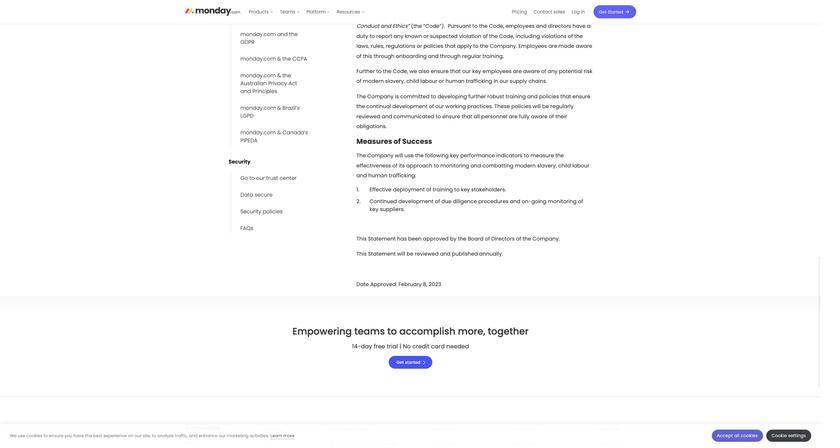 Task type: locate. For each thing, give the bounding box(es) containing it.
monday.com for gdpr
[[241, 30, 276, 38]]

is
[[395, 93, 399, 100]]

modern inside the company will use the following key performance indicators to measure the effectiveness of its approach to monitoring and combatting modern slavery, child labour and human trafficking:
[[515, 162, 536, 169]]

policies down suspected
[[424, 42, 444, 50]]

marketing
[[227, 433, 249, 439]]

more,
[[458, 325, 486, 338]]

approved
[[423, 235, 449, 243]]

0 vertical spatial aware
[[576, 42, 593, 50]]

0 horizontal spatial labour
[[421, 78, 438, 85]]

that down suspected
[[445, 42, 456, 50]]

and down performance
[[471, 162, 481, 169]]

0 horizontal spatial slavery,
[[386, 78, 405, 85]]

combatting
[[483, 162, 514, 169]]

1 vertical spatial or
[[417, 42, 422, 50]]

dialog
[[0, 425, 822, 447]]

monday.com up the gdpr
[[241, 30, 276, 38]]

1 horizontal spatial have
[[573, 22, 586, 30]]

the for the company will use the following key performance indicators to measure the effectiveness of its approach to monitoring and combatting modern slavery, child labour and human trafficking:
[[357, 152, 366, 160]]

that up developing
[[450, 68, 461, 75]]

analyze
[[158, 433, 174, 439]]

to inside further to the code, we also ensure that our key employees are aware of any potential risk of modern slavery, child labour or human trafficking in our supply chains.
[[377, 68, 382, 75]]

1 horizontal spatial all
[[735, 433, 740, 439]]

1 horizontal spatial in
[[581, 9, 585, 15]]

monday up "footer wm logo"
[[328, 427, 347, 433]]

to up regular
[[474, 42, 479, 50]]

company inside the company is committed to developing further robust training and policies that ensure the continual development of our working practices. these policies will be regularly reviewed and communicated to ensure that all personnel are fully aware of their obligations.
[[368, 93, 394, 100]]

0 vertical spatial pricing link
[[509, 7, 531, 17]]

ensure up regularly
[[573, 93, 591, 100]]

1 horizontal spatial child
[[559, 162, 571, 169]]

learn more link
[[271, 433, 295, 439]]

monday.com & canada's pipeda link
[[230, 128, 312, 146]]

monday.com inside monday.com & brazil's lgpd
[[241, 104, 276, 112]]

2 vertical spatial or
[[439, 78, 445, 85]]

1 vertical spatial all
[[735, 433, 740, 439]]

violation
[[459, 32, 482, 40]]

1 monday.com from the top
[[241, 30, 276, 38]]

slavery, down measure
[[538, 162, 557, 169]]

0 vertical spatial company.
[[490, 42, 518, 50]]

0 vertical spatial or
[[424, 32, 429, 40]]

1 vertical spatial aware
[[524, 68, 540, 75]]

2 vertical spatial code,
[[393, 68, 408, 75]]

management
[[366, 441, 396, 447]]

conduct
[[357, 22, 380, 30]]

1 vertical spatial resources
[[598, 427, 622, 433]]

known
[[405, 32, 422, 40]]

cookie
[[772, 433, 788, 439]]

0 vertical spatial directors
[[461, 12, 484, 20]]

get inside get started button
[[397, 360, 404, 366]]

0 horizontal spatial through
[[374, 52, 395, 60]]

that up regularly
[[561, 93, 572, 100]]

are down violations at right
[[549, 42, 558, 50]]

key inside further to the code, we also ensure that our key employees are aware of any potential risk of modern slavery, child labour or human trafficking in our supply chains.
[[473, 68, 482, 75]]

communicated
[[394, 113, 435, 120]]

monday for monday work management
[[336, 441, 354, 447]]

& inside monday.com & brazil's lgpd
[[277, 104, 281, 112]]

0 vertical spatial monitoring
[[441, 162, 470, 169]]

& inside monday.com & canada's pipeda
[[277, 129, 281, 136]]

1 horizontal spatial slavery,
[[538, 162, 557, 169]]

modern inside further to the code, we also ensure that our key employees are aware of any potential risk of modern slavery, child labour or human trafficking in our supply chains.
[[363, 78, 384, 85]]

1 horizontal spatial human
[[446, 78, 465, 85]]

0 horizontal spatial cookies
[[26, 433, 42, 439]]

our up trafficking
[[463, 68, 471, 75]]

or up developing
[[439, 78, 445, 85]]

laws,
[[357, 42, 370, 50]]

developing
[[438, 93, 467, 100]]

ensure down working
[[443, 113, 461, 120]]

1 vertical spatial be
[[407, 250, 414, 258]]

monday
[[328, 427, 347, 433], [336, 441, 354, 447]]

key up trafficking
[[473, 68, 482, 75]]

0 vertical spatial monday
[[328, 427, 347, 433]]

1 vertical spatial directors
[[548, 22, 572, 30]]

footer wm logo image
[[328, 442, 334, 447]]

slavery,
[[386, 78, 405, 85], [538, 162, 557, 169]]

will up its
[[395, 152, 403, 160]]

practices.
[[468, 103, 493, 110]]

1 vertical spatial slavery,
[[538, 162, 557, 169]]

to right site,
[[152, 433, 156, 439]]

list
[[246, 0, 368, 24]]

1 vertical spatial development
[[399, 198, 434, 205]]

1 vertical spatial the
[[357, 152, 366, 160]]

procedures
[[479, 198, 509, 205]]

resources up conduct at the top of page
[[337, 9, 360, 15]]

are left required
[[486, 12, 495, 20]]

reviewed down approved
[[415, 250, 439, 258]]

1 this from the top
[[357, 235, 367, 243]]

continued
[[370, 198, 397, 205]]

0 horizontal spatial in
[[494, 78, 499, 85]]

& down processors,
[[274, 14, 277, 21]]

2 monday.com from the top
[[241, 55, 276, 63]]

1 horizontal spatial training
[[506, 93, 526, 100]]

will down has
[[397, 250, 406, 258]]

0 vertical spatial be
[[543, 103, 549, 110]]

development down "deployment"
[[399, 198, 434, 205]]

center
[[280, 175, 297, 182]]

are up supply
[[513, 68, 522, 75]]

pricing
[[512, 9, 528, 15], [185, 440, 199, 447]]

0 horizontal spatial be
[[407, 250, 414, 258]]

& for monday.com & canada's pipeda
[[277, 129, 281, 136]]

1 horizontal spatial cookies
[[741, 433, 758, 439]]

any left potential
[[548, 68, 558, 75]]

be inside the company is committed to developing further robust training and policies that ensure the continual development of our working practices. these policies will be regularly reviewed and communicated to ensure that all personnel are fully aware of their obligations.
[[543, 103, 549, 110]]

monday.com up australian on the left top
[[241, 72, 276, 79]]

to right further
[[377, 68, 382, 75]]

suspected
[[430, 32, 458, 40]]

1 horizontal spatial labour
[[573, 162, 590, 169]]

development up communicated
[[393, 103, 428, 110]]

the inside further to the code, we also ensure that our key employees are aware of any potential risk of modern slavery, child labour or human trafficking in our supply chains.
[[383, 68, 392, 75]]

or down 'known'
[[417, 42, 422, 50]]

apply
[[457, 42, 472, 50]]

monday.com & brazil's lgpd link
[[230, 103, 312, 121]]

child inside the company will use the following key performance indicators to measure the effectiveness of its approach to monitoring and combatting modern slavery, child labour and human trafficking:
[[559, 162, 571, 169]]

1 horizontal spatial pricing link
[[509, 7, 531, 17]]

this statement has been approved by the board of directors of the company.
[[357, 235, 560, 243]]

modern down further
[[363, 78, 384, 85]]

or right 'known'
[[424, 32, 429, 40]]

company for will
[[368, 152, 394, 160]]

2 horizontal spatial or
[[439, 78, 445, 85]]

14-
[[352, 343, 361, 351]]

1 horizontal spatial modern
[[515, 162, 536, 169]]

of inside the company will use the following key performance indicators to measure the effectiveness of its approach to monitoring and combatting modern slavery, child labour and human trafficking:
[[393, 162, 398, 169]]

1 horizontal spatial any
[[548, 68, 558, 75]]

use inside the company will use the following key performance indicators to measure the effectiveness of its approach to monitoring and combatting modern slavery, child labour and human trafficking:
[[405, 152, 414, 160]]

about
[[514, 441, 527, 447]]

0 vertical spatial will
[[533, 103, 541, 110]]

through
[[374, 52, 395, 60], [440, 52, 461, 60]]

ensure left the you
[[49, 433, 63, 439]]

diligence
[[453, 198, 477, 205]]

monitoring down following
[[441, 162, 470, 169]]

2 vertical spatial company
[[514, 427, 537, 433]]

modern down indicators
[[515, 162, 536, 169]]

resources inside main element
[[337, 9, 360, 15]]

and
[[449, 12, 460, 20], [381, 22, 391, 30], [537, 22, 547, 30], [277, 30, 288, 38], [428, 52, 439, 60], [241, 88, 251, 95], [528, 93, 538, 100], [382, 113, 392, 120], [471, 162, 481, 169], [357, 172, 367, 179], [510, 198, 521, 205], [440, 250, 451, 258], [189, 433, 198, 439]]

have
[[573, 22, 586, 30], [73, 433, 84, 439]]

the inside the company will use the following key performance indicators to measure the effectiveness of its approach to monitoring and combatting modern slavery, child labour and human trafficking:
[[357, 152, 366, 160]]

training up due
[[433, 186, 453, 194]]

get started
[[600, 9, 624, 15]]

company for is
[[368, 93, 394, 100]]

0 horizontal spatial modern
[[363, 78, 384, 85]]

products
[[249, 9, 269, 15]]

going
[[532, 198, 547, 205]]

any up 'regulations'
[[394, 32, 404, 40]]

2 vertical spatial aware
[[531, 113, 548, 120]]

key right following
[[450, 152, 459, 160]]

& left ccpa
[[277, 55, 281, 63]]

1 vertical spatial human
[[369, 172, 388, 179]]

3 monday.com from the top
[[241, 72, 276, 79]]

have right the you
[[73, 433, 84, 439]]

started
[[405, 360, 421, 366]]

0 vertical spatial the
[[357, 93, 366, 100]]

monday.com down the gdpr
[[241, 55, 276, 63]]

accept
[[718, 433, 734, 439]]

monday.com inside the monday.com and the gdpr
[[241, 30, 276, 38]]

pricing left contact
[[512, 9, 528, 15]]

these
[[495, 103, 510, 110]]

be down been
[[407, 250, 414, 258]]

in inside further to the code, we also ensure that our key employees are aware of any potential risk of modern slavery, child labour or human trafficking in our supply chains.
[[494, 78, 499, 85]]

0 horizontal spatial child
[[407, 78, 419, 85]]

statement for has
[[368, 235, 396, 243]]

0 vertical spatial get
[[600, 9, 607, 15]]

0 vertical spatial statement
[[368, 235, 396, 243]]

cookies right accept
[[741, 433, 758, 439]]

monday.com logo image
[[185, 4, 240, 18]]

0 vertical spatial have
[[573, 22, 586, 30]]

0 vertical spatial development
[[393, 103, 428, 110]]

more
[[284, 433, 295, 439]]

statement for will
[[368, 250, 396, 258]]

human
[[446, 78, 465, 85], [369, 172, 388, 179]]

1 horizontal spatial or
[[424, 32, 429, 40]]

all right accept
[[735, 433, 740, 439]]

further
[[357, 68, 375, 75]]

get left the started
[[397, 360, 404, 366]]

14-day free trial | no credit card needed
[[352, 343, 469, 351]]

1 vertical spatial any
[[548, 68, 558, 75]]

directors up pursuant
[[461, 12, 484, 20]]

1 statement from the top
[[368, 235, 396, 243]]

aware up chains.
[[524, 68, 540, 75]]

company. inside the (the "code").  pursuant to the code, employees and directors have a duty to report any known or suspected violation of the code, including violations of the laws, rules, regulations or policies that apply to the company. employees are made aware of this through onboarding and through regular training.
[[490, 42, 518, 50]]

pricing inside main element
[[512, 9, 528, 15]]

1 the from the top
[[357, 93, 366, 100]]

2 vertical spatial will
[[397, 250, 406, 258]]

2 this from the top
[[357, 250, 367, 258]]

reviewed
[[357, 113, 381, 120], [415, 250, 439, 258]]

0 horizontal spatial pricing
[[185, 440, 199, 447]]

our right enhance
[[219, 433, 226, 439]]

security up go
[[229, 158, 251, 166]]

0 vertical spatial child
[[407, 78, 419, 85]]

directors inside the (the "code").  pursuant to the code, employees and directors have a duty to report any known or suspected violation of the code, including violations of the laws, rules, regulations or policies that apply to the company. employees are made aware of this through onboarding and through regular training.
[[548, 22, 572, 30]]

directors up violations at right
[[548, 22, 572, 30]]

and inside the monday.com and the gdpr
[[277, 30, 288, 38]]

to left the you
[[44, 433, 48, 439]]

regularly
[[551, 103, 574, 110]]

and inside continued development of due diligence procedures and on-going monitoring of key suppliers.
[[510, 198, 521, 205]]

our left trust
[[256, 175, 265, 182]]

any inside further to the code, we also ensure that our key employees are aware of any potential risk of modern slavery, child labour or human trafficking in our supply chains.
[[548, 68, 558, 75]]

company up continual at the top of the page
[[368, 93, 394, 100]]

1 vertical spatial this
[[357, 250, 367, 258]]

1 vertical spatial in
[[494, 78, 499, 85]]

pricing down the traffic,
[[185, 440, 199, 447]]

2 vertical spatial employees
[[483, 68, 512, 75]]

1 horizontal spatial get
[[600, 9, 607, 15]]

use right we in the bottom of the page
[[18, 433, 25, 439]]

onboarding
[[396, 52, 427, 60]]

5 monday.com from the top
[[241, 129, 276, 136]]

resources up help center
[[598, 427, 622, 433]]

chains.
[[529, 78, 548, 85]]

0 vertical spatial use
[[405, 152, 414, 160]]

the inside the company is committed to developing further robust training and policies that ensure the continual development of our working practices. these policies will be regularly reviewed and communicated to ensure that all personnel are fully aware of their obligations.
[[357, 93, 366, 100]]

0 horizontal spatial training
[[433, 186, 453, 194]]

1 vertical spatial monday
[[336, 441, 354, 447]]

reviewed up the obligations.
[[357, 113, 381, 120]]

of inside "code of conduct and ethics"
[[581, 12, 586, 20]]

all inside the company is committed to developing further robust training and policies that ensure the continual development of our working practices. these policies will be regularly reviewed and communicated to ensure that all personnel are fully aware of their obligations.
[[474, 113, 480, 120]]

the company is committed to developing further robust training and policies that ensure the continual development of our working practices. these policies will be regularly reviewed and communicated to ensure that all personnel are fully aware of their obligations.
[[357, 93, 591, 130]]

data secure
[[241, 191, 273, 199]]

& inside sub-processors, subsidiaries & support
[[274, 14, 277, 21]]

0 horizontal spatial company.
[[490, 42, 518, 50]]

platform link
[[303, 7, 334, 17]]

ensure right also
[[431, 68, 449, 75]]

aware inside the company is committed to developing further robust training and policies that ensure the continual development of our working practices. these policies will be regularly reviewed and communicated to ensure that all personnel are fully aware of their obligations.
[[531, 113, 548, 120]]

go
[[241, 175, 248, 182]]

1 vertical spatial statement
[[368, 250, 396, 258]]

1 vertical spatial labour
[[573, 162, 590, 169]]

made
[[559, 42, 575, 50]]

child
[[407, 78, 419, 85], [559, 162, 571, 169]]

about us
[[514, 441, 533, 447]]

human up developing
[[446, 78, 465, 85]]

|
[[400, 343, 402, 351]]

empowering teams to accomplish more, together main content
[[0, 0, 822, 397]]

our inside the company is committed to developing further robust training and policies that ensure the continual development of our working practices. these policies will be regularly reviewed and communicated to ensure that all personnel are fully aware of their obligations.
[[436, 103, 444, 110]]

aware right fully
[[531, 113, 548, 120]]

company up about us
[[514, 427, 537, 433]]

activities.
[[250, 433, 269, 439]]

the for the company is committed to developing further robust training and policies that ensure the continual development of our working practices. these policies will be regularly reviewed and communicated to ensure that all personnel are fully aware of their obligations.
[[357, 93, 366, 100]]

accomplish
[[400, 325, 456, 338]]

company.
[[490, 42, 518, 50], [533, 235, 560, 243]]

1 horizontal spatial pricing
[[512, 9, 528, 15]]

cookies for use
[[26, 433, 42, 439]]

2 statement from the top
[[368, 250, 396, 258]]

pursuant
[[448, 22, 471, 30]]

sub-
[[241, 6, 253, 13]]

and down "effectiveness"
[[357, 172, 367, 179]]

0 vertical spatial slavery,
[[386, 78, 405, 85]]

our left working
[[436, 103, 444, 110]]

center
[[608, 441, 623, 447]]

0 vertical spatial this
[[357, 235, 367, 243]]

1 vertical spatial child
[[559, 162, 571, 169]]

policies inside the (the "code").  pursuant to the code, employees and directors have a duty to report any known or suspected violation of the code, including violations of the laws, rules, regulations or policies that apply to the company. employees are made aware of this through onboarding and through regular training.
[[424, 42, 444, 50]]

cookies
[[26, 433, 42, 439], [741, 433, 758, 439]]

1 vertical spatial pricing link
[[185, 440, 259, 447]]

employees up including
[[506, 22, 535, 30]]

learn
[[271, 433, 282, 439]]

sales
[[554, 9, 566, 15]]

security down data secure 'link'
[[241, 208, 262, 216]]

policies up regularly
[[540, 93, 559, 100]]

cookies inside accept all cookies button
[[741, 433, 758, 439]]

pipeda
[[241, 137, 258, 144]]

0 vertical spatial modern
[[363, 78, 384, 85]]

monitoring inside the company will use the following key performance indicators to measure the effectiveness of its approach to monitoring and combatting modern slavery, child labour and human trafficking:
[[441, 162, 470, 169]]

2 the from the top
[[357, 152, 366, 160]]

0 vertical spatial human
[[446, 78, 465, 85]]

0 horizontal spatial monitoring
[[441, 162, 470, 169]]

their
[[556, 113, 568, 120]]

this for this statement will be reviewed and published annually.
[[357, 250, 367, 258]]

1 vertical spatial monitoring
[[548, 198, 577, 205]]

statement left has
[[368, 235, 396, 243]]

0 vertical spatial security
[[229, 158, 251, 166]]

aware right "made" at the right top of page
[[576, 42, 593, 50]]

to
[[520, 12, 525, 20], [547, 12, 552, 20], [473, 22, 478, 30], [370, 32, 375, 40], [474, 42, 479, 50], [377, 68, 382, 75], [431, 93, 437, 100], [436, 113, 441, 120], [524, 152, 530, 160], [434, 162, 439, 169], [250, 175, 255, 182], [455, 186, 460, 194], [388, 325, 397, 338], [44, 433, 48, 439], [152, 433, 156, 439]]

required
[[496, 12, 518, 20]]

will inside the company will use the following key performance indicators to measure the effectiveness of its approach to monitoring and combatting modern slavery, child labour and human trafficking:
[[395, 152, 403, 160]]

or inside further to the code, we also ensure that our key employees are aware of any potential risk of modern slavery, child labour or human trafficking in our supply chains.
[[439, 78, 445, 85]]

1 vertical spatial modern
[[515, 162, 536, 169]]

get for get started
[[397, 360, 404, 366]]

monday.com inside monday.com & canada's pipeda
[[241, 129, 276, 136]]

monday.com for ccpa
[[241, 55, 276, 63]]

the
[[377, 12, 386, 20], [553, 12, 562, 20], [479, 22, 488, 30], [289, 30, 298, 38], [490, 32, 498, 40], [575, 32, 583, 40], [480, 42, 489, 50], [283, 55, 291, 63], [383, 68, 392, 75], [283, 72, 291, 79], [357, 103, 365, 110], [416, 152, 424, 160], [556, 152, 564, 160], [458, 235, 467, 243], [523, 235, 532, 243], [85, 433, 92, 439]]

will for the company will use the following key performance indicators to measure the effectiveness of its approach to monitoring and combatting modern slavery, child labour and human trafficking:
[[395, 152, 403, 160]]

development inside the company is committed to developing further robust training and policies that ensure the continual development of our working practices. these policies will be regularly reviewed and communicated to ensure that all personnel are fully aware of their obligations.
[[393, 103, 428, 110]]

monday logo image
[[185, 424, 227, 434]]

all inside button
[[735, 433, 740, 439]]

company inside the company will use the following key performance indicators to measure the effectiveness of its approach to monitoring and combatting modern slavery, child labour and human trafficking:
[[368, 152, 394, 160]]

0 vertical spatial all
[[474, 113, 480, 120]]

are inside further to the code, we also ensure that our key employees are aware of any potential risk of modern slavery, child labour or human trafficking in our supply chains.
[[513, 68, 522, 75]]

statement up approved: on the left of the page
[[368, 250, 396, 258]]

employees down the training. on the right of the page
[[483, 68, 512, 75]]

to right "duty"
[[370, 32, 375, 40]]

statement
[[368, 235, 396, 243], [368, 250, 396, 258]]

1 horizontal spatial through
[[440, 52, 461, 60]]

further to the code, we also ensure that our key employees are aware of any potential risk of modern slavery, child labour or human trafficking in our supply chains.
[[357, 68, 593, 85]]

monday down monday products on the left bottom of page
[[336, 441, 354, 447]]

be left regularly
[[543, 103, 549, 110]]

get for get started
[[600, 9, 607, 15]]

0 vertical spatial pricing
[[512, 9, 528, 15]]

human down "effectiveness"
[[369, 172, 388, 179]]

monday.com up pipeda
[[241, 129, 276, 136]]

and down australian on the left top
[[241, 88, 251, 95]]

in right log on the right top of the page
[[581, 9, 585, 15]]

0 vertical spatial labour
[[421, 78, 438, 85]]

slavery, inside further to the code, we also ensure that our key employees are aware of any potential risk of modern slavery, child labour or human trafficking in our supply chains.
[[386, 78, 405, 85]]

card
[[431, 343, 445, 351]]

0 horizontal spatial reviewed
[[357, 113, 381, 120]]

success
[[403, 137, 433, 147]]

monday work management
[[336, 441, 396, 447]]

rules,
[[371, 42, 385, 50]]

use
[[432, 427, 441, 433]]

adhere
[[526, 12, 545, 20]]

monday inside monday work management link
[[336, 441, 354, 447]]

duty
[[357, 32, 369, 40]]

code, inside further to the code, we also ensure that our key employees are aware of any potential risk of modern slavery, child labour or human trafficking in our supply chains.
[[393, 68, 408, 75]]

0 horizontal spatial get
[[397, 360, 404, 366]]

1 vertical spatial security
[[241, 208, 262, 216]]

data secure link
[[230, 190, 276, 200]]

will down chains.
[[533, 103, 541, 110]]

0 horizontal spatial resources
[[337, 9, 360, 15]]

4 monday.com from the top
[[241, 104, 276, 112]]

1 horizontal spatial resources
[[598, 427, 622, 433]]

through down apply
[[440, 52, 461, 60]]

to left sales
[[547, 12, 552, 20]]

get started button
[[389, 356, 433, 369]]

1 vertical spatial employees
[[506, 22, 535, 30]]

0 vertical spatial any
[[394, 32, 404, 40]]

cookies for all
[[741, 433, 758, 439]]

key inside the company will use the following key performance indicators to measure the effectiveness of its approach to monitoring and combatting modern slavery, child labour and human trafficking:
[[450, 152, 459, 160]]

faqs link
[[230, 224, 257, 234]]

0 vertical spatial reviewed
[[357, 113, 381, 120]]

1 horizontal spatial monitoring
[[548, 198, 577, 205]]

monday.com inside monday.com & the australian privacy act and principles
[[241, 72, 276, 79]]

0 horizontal spatial all
[[474, 113, 480, 120]]

the down further
[[357, 93, 366, 100]]

lgpd
[[241, 112, 254, 120]]

get started button
[[594, 5, 637, 18]]

& inside monday.com & the australian privacy act and principles
[[277, 72, 281, 79]]

1 vertical spatial use
[[18, 433, 25, 439]]

monday.com up lgpd in the top left of the page
[[241, 104, 276, 112]]

this
[[363, 52, 373, 60]]

get inside get started button
[[600, 9, 607, 15]]

key down continued
[[370, 206, 379, 213]]

are left fully
[[509, 113, 518, 120]]

1 vertical spatial have
[[73, 433, 84, 439]]



Task type: vqa. For each thing, say whether or not it's contained in the screenshot.
topmost in
yes



Task type: describe. For each thing, give the bounding box(es) containing it.
violations
[[542, 32, 567, 40]]

8,
[[423, 281, 428, 288]]

to right go
[[250, 175, 255, 182]]

and right the traffic,
[[189, 433, 198, 439]]

continual
[[367, 103, 391, 110]]

key up diligence
[[461, 186, 470, 194]]

measures of success
[[357, 137, 433, 147]]

board
[[468, 235, 484, 243]]

trafficking
[[466, 78, 493, 85]]

contact
[[534, 9, 553, 15]]

subsidiaries
[[241, 14, 272, 21]]

due
[[442, 198, 452, 205]]

also
[[419, 68, 430, 75]]

0 horizontal spatial or
[[417, 42, 422, 50]]

monday.com for pipeda
[[241, 129, 276, 136]]

policies down secure
[[263, 208, 283, 216]]

its
[[399, 162, 405, 169]]

cookie settings
[[772, 433, 807, 439]]

& for monday.com & the ccpa
[[277, 55, 281, 63]]

trafficking:
[[389, 172, 416, 179]]

and down by
[[440, 250, 451, 258]]

obligations.
[[357, 123, 387, 130]]

monday.com and the gdpr
[[241, 30, 298, 46]]

will inside the company is committed to developing further robust training and policies that ensure the continual development of our working practices. these policies will be regularly reviewed and communicated to ensure that all personnel are fully aware of their obligations.
[[533, 103, 541, 110]]

0 vertical spatial employees
[[419, 12, 448, 20]]

fully
[[519, 113, 530, 120]]

australian
[[241, 80, 267, 87]]

directors
[[492, 235, 515, 243]]

the company will use the following key performance indicators to measure the effectiveness of its approach to monitoring and combatting modern slavery, child labour and human trafficking:
[[357, 152, 590, 179]]

no
[[403, 343, 411, 351]]

0 vertical spatial code,
[[489, 22, 505, 30]]

personnel
[[482, 113, 508, 120]]

security for security policies
[[241, 208, 262, 216]]

date approved: february 8, 2023
[[357, 281, 442, 288]]

and inside monday.com & the australian privacy act and principles
[[241, 88, 251, 95]]

0 vertical spatial in
[[581, 9, 585, 15]]

"code
[[563, 12, 579, 20]]

monday.com & brazil's lgpd
[[241, 104, 300, 120]]

1 vertical spatial reviewed
[[415, 250, 439, 258]]

to up diligence
[[455, 186, 460, 194]]

supply
[[510, 78, 528, 85]]

are inside the (the "code").  pursuant to the code, employees and directors have a duty to report any known or suspected violation of the code, including violations of the laws, rules, regulations or policies that apply to the company. employees are made aware of this through onboarding and through regular training.
[[549, 42, 558, 50]]

credit
[[413, 343, 430, 351]]

get started
[[397, 360, 421, 366]]

traffic,
[[175, 433, 188, 439]]

day
[[361, 343, 372, 351]]

that down working
[[462, 113, 473, 120]]

security policies
[[241, 208, 283, 216]]

pricing link inside main element
[[509, 7, 531, 17]]

settings
[[789, 433, 807, 439]]

to left measure
[[524, 152, 530, 160]]

to right committed
[[431, 93, 437, 100]]

to left the adhere
[[520, 12, 525, 20]]

aware inside the (the "code").  pursuant to the code, employees and directors have a duty to report any known or suspected violation of the code, including violations of the laws, rules, regulations or policies that apply to the company. employees are made aware of this through onboarding and through regular training.
[[576, 42, 593, 50]]

will for this statement will be reviewed and published annually.
[[397, 250, 406, 258]]

ethics"
[[393, 22, 410, 30]]

measure
[[531, 152, 554, 160]]

human inside further to the code, we also ensure that our key employees are aware of any potential risk of modern slavery, child labour or human trafficking in our supply chains.
[[446, 78, 465, 85]]

ensure inside further to the code, we also ensure that our key employees are aware of any potential risk of modern slavery, child labour or human trafficking in our supply chains.
[[431, 68, 449, 75]]

to down developing
[[436, 113, 441, 120]]

this statement will be reviewed and published annually.
[[357, 250, 503, 258]]

1 horizontal spatial company.
[[533, 235, 560, 243]]

cases
[[442, 427, 456, 433]]

annually.
[[480, 250, 503, 258]]

report
[[377, 32, 393, 40]]

has
[[397, 235, 407, 243]]

the inside the company is committed to developing further robust training and policies that ensure the continual development of our working practices. these policies will be regularly reviewed and communicated to ensure that all personnel are fully aware of their obligations.
[[357, 103, 365, 110]]

teams link
[[277, 7, 303, 17]]

approved:
[[371, 281, 397, 288]]

0 horizontal spatial have
[[73, 433, 84, 439]]

to up the trial
[[388, 325, 397, 338]]

working
[[446, 103, 466, 110]]

processors,
[[253, 6, 283, 13]]

use cases
[[432, 427, 456, 433]]

list containing products
[[246, 0, 368, 24]]

us
[[528, 441, 533, 447]]

regulations
[[386, 42, 416, 50]]

aware inside further to the code, we also ensure that our key employees are aware of any potential risk of modern slavery, child labour or human trafficking in our supply chains.
[[524, 68, 540, 75]]

data
[[241, 191, 253, 199]]

about us link
[[514, 440, 593, 447]]

pricing for the left pricing 'link'
[[185, 440, 199, 447]]

needed
[[447, 343, 469, 351]]

help center link
[[598, 440, 637, 447]]

help
[[598, 441, 607, 447]]

features
[[264, 427, 284, 433]]

2 through from the left
[[440, 52, 461, 60]]

any inside the (the "code").  pursuant to the code, employees and directors have a duty to report any known or suspected violation of the code, including violations of the laws, rules, regulations or policies that apply to the company. employees are made aware of this through onboarding and through regular training.
[[394, 32, 404, 40]]

published
[[452, 250, 478, 258]]

products
[[348, 427, 369, 433]]

and down continual at the top of the page
[[382, 113, 392, 120]]

monday.com & the ccpa link
[[230, 54, 311, 64]]

this for this statement has been approved by the board of directors of the company.
[[357, 235, 367, 243]]

act
[[289, 80, 297, 87]]

1 through from the left
[[374, 52, 395, 60]]

best
[[93, 433, 102, 439]]

are inside the company is committed to developing further robust training and policies that ensure the continual development of our working practices. these policies will be regularly reviewed and communicated to ensure that all personnel are fully aware of their obligations.
[[509, 113, 518, 120]]

1 vertical spatial code,
[[500, 32, 515, 40]]

key inside continued development of due diligence procedures and on-going monitoring of key suppliers.
[[370, 206, 379, 213]]

and up also
[[428, 52, 439, 60]]

products link
[[246, 7, 277, 17]]

principles
[[253, 88, 277, 95]]

company's
[[387, 12, 417, 20]]

labour inside further to the code, we also ensure that our key employees are aware of any potential risk of modern slavery, child labour or human trafficking in our supply chains.
[[421, 78, 438, 85]]

pricing for pricing 'link' in the main element
[[512, 9, 528, 15]]

february
[[399, 281, 422, 288]]

& for monday.com & brazil's lgpd
[[277, 104, 281, 112]]

have inside the (the "code").  pursuant to the code, employees and directors have a duty to report any known or suspected violation of the code, including violations of the laws, rules, regulations or policies that apply to the company. employees are made aware of this through onboarding and through regular training.
[[573, 22, 586, 30]]

0 horizontal spatial use
[[18, 433, 25, 439]]

training inside the company is committed to developing further robust training and policies that ensure the continual development of our working practices. these policies will be regularly reviewed and communicated to ensure that all personnel are fully aware of their obligations.
[[506, 93, 526, 100]]

each of the company's employees and directors are required to adhere to the
[[357, 12, 562, 20]]

we
[[410, 68, 417, 75]]

human inside the company will use the following key performance indicators to measure the effectiveness of its approach to monitoring and combatting modern slavery, child labour and human trafficking:
[[369, 172, 388, 179]]

monday for monday products
[[328, 427, 347, 433]]

the inside monday.com & the australian privacy act and principles
[[283, 72, 291, 79]]

development inside continued development of due diligence procedures and on-going monitoring of key suppliers.
[[399, 198, 434, 205]]

monday.com for lgpd
[[241, 104, 276, 112]]

monday.com and the gdpr link
[[230, 29, 312, 47]]

labour inside the company will use the following key performance indicators to measure the effectiveness of its approach to monitoring and combatting modern slavery, child labour and human trafficking:
[[573, 162, 590, 169]]

work
[[355, 441, 365, 447]]

and down chains.
[[528, 93, 538, 100]]

including
[[516, 32, 540, 40]]

child inside further to the code, we also ensure that our key employees are aware of any potential risk of modern slavery, child labour or human trafficking in our supply chains.
[[407, 78, 419, 85]]

employees inside further to the code, we also ensure that our key employees are aware of any potential risk of modern slavery, child labour or human trafficking in our supply chains.
[[483, 68, 512, 75]]

free
[[374, 343, 386, 351]]

0 horizontal spatial pricing link
[[185, 440, 259, 447]]

reviewed inside the company is committed to developing further robust training and policies that ensure the continual development of our working practices. these policies will be regularly reviewed and communicated to ensure that all personnel are fully aware of their obligations.
[[357, 113, 381, 120]]

marketing link
[[432, 440, 509, 447]]

security for security
[[229, 158, 251, 166]]

our right the on
[[135, 433, 142, 439]]

monitoring inside continued development of due diligence procedures and on-going monitoring of key suppliers.
[[548, 198, 577, 205]]

to up violation
[[473, 22, 478, 30]]

policies up fully
[[512, 103, 532, 110]]

employees inside the (the "code").  pursuant to the code, employees and directors have a duty to report any known or suspected violation of the code, including violations of the laws, rules, regulations or policies that apply to the company. employees are made aware of this through onboarding and through regular training.
[[506, 22, 535, 30]]

that inside further to the code, we also ensure that our key employees are aware of any potential risk of modern slavery, child labour or human trafficking in our supply chains.
[[450, 68, 461, 75]]

teams
[[355, 325, 385, 338]]

that inside the (the "code").  pursuant to the code, employees and directors have a duty to report any known or suspected violation of the code, including violations of the laws, rules, regulations or policies that apply to the company. employees are made aware of this through onboarding and through regular training.
[[445, 42, 456, 50]]

on-
[[522, 198, 532, 205]]

robust
[[488, 93, 505, 100]]

log
[[572, 9, 580, 15]]

monday work management link
[[328, 440, 427, 447]]

monday.com for australian
[[241, 72, 276, 79]]

our left supply
[[500, 78, 509, 85]]

and up pursuant
[[449, 12, 460, 20]]

dialog containing we use cookies to ensure you have the best experience on our site, to analyze traffic, and enhance our marketing activities.
[[0, 425, 822, 447]]

contact sales link
[[531, 7, 569, 17]]

and inside "code of conduct and ethics"
[[381, 22, 391, 30]]

to down following
[[434, 162, 439, 169]]

we
[[10, 433, 17, 439]]

and down the adhere
[[537, 22, 547, 30]]

& for monday.com & the australian privacy act and principles
[[277, 72, 281, 79]]

slavery, inside the company will use the following key performance indicators to measure the effectiveness of its approach to monitoring and combatting modern slavery, child labour and human trafficking:
[[538, 162, 557, 169]]

performance
[[461, 152, 495, 160]]

trial
[[387, 343, 398, 351]]

main element
[[246, 0, 637, 24]]

the inside the monday.com and the gdpr
[[289, 30, 298, 38]]

1 vertical spatial training
[[433, 186, 453, 194]]



